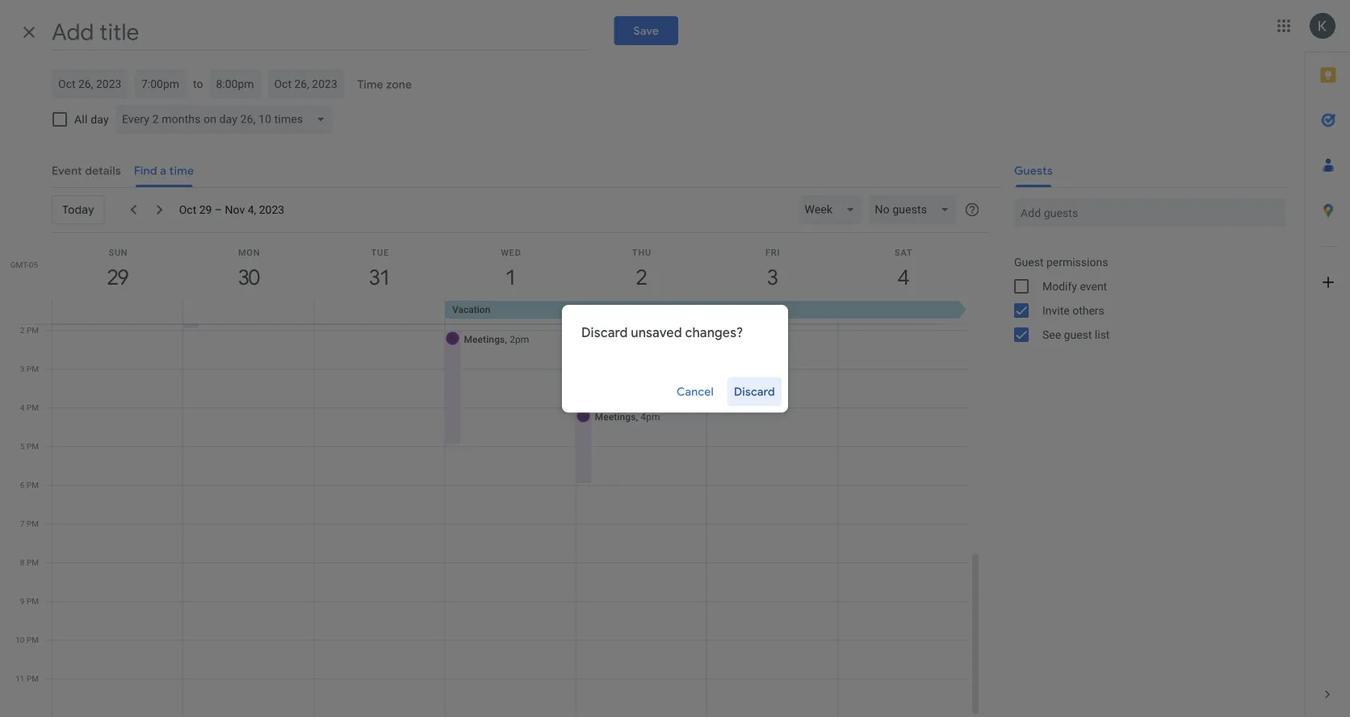 Task type: describe. For each thing, give the bounding box(es) containing it.
2
[[20, 325, 25, 335]]

zone
[[386, 78, 412, 92]]

pm for 5 pm
[[27, 442, 39, 451]]

see guest list
[[1043, 328, 1110, 342]]

7
[[20, 519, 25, 529]]

2pm
[[510, 334, 529, 345]]

list
[[1095, 328, 1110, 342]]

4 cell from the left
[[576, 301, 707, 321]]

discard button
[[728, 372, 782, 411]]

invite
[[1043, 304, 1070, 317]]

others
[[1073, 304, 1105, 317]]

8
[[20, 558, 25, 568]]

6 pm
[[20, 481, 39, 490]]

05
[[29, 260, 38, 270]]

6 cell from the left
[[837, 301, 968, 321]]

pm for 10 pm
[[27, 636, 39, 645]]

6
[[20, 481, 25, 490]]

navigation toolbar
[[52, 187, 988, 233]]

cancel button
[[670, 372, 721, 411]]

Title text field
[[52, 15, 588, 50]]

all day
[[74, 113, 109, 126]]

invite others
[[1043, 304, 1105, 317]]

3 pm
[[20, 364, 39, 374]]

unsaved
[[631, 325, 682, 341]]

modify
[[1043, 280, 1077, 293]]

grid containing vacation
[[0, 136, 982, 718]]

3
[[20, 364, 25, 374]]

29
[[199, 203, 212, 217]]

time zone
[[357, 78, 412, 92]]

pm for 2 pm
[[27, 325, 39, 335]]

7 pm
[[20, 519, 39, 529]]

5 cell from the left
[[707, 301, 837, 321]]

time zone button
[[351, 70, 418, 99]]

pm for 3 pm
[[27, 364, 39, 374]]

gmt-
[[10, 260, 29, 270]]

save button
[[614, 16, 678, 45]]

, for 2pm
[[505, 334, 507, 345]]

permissions
[[1047, 256, 1108, 269]]

save
[[634, 24, 659, 38]]

changes?
[[685, 325, 743, 341]]

2 pm
[[20, 325, 39, 335]]



Task type: locate. For each thing, give the bounding box(es) containing it.
4pm
[[641, 411, 660, 423]]

pm right 11
[[27, 674, 39, 684]]

discard for discard
[[734, 385, 775, 399]]

5
[[20, 442, 25, 451]]

oct 29 – nov 4, 2023
[[179, 203, 284, 217]]

today button
[[52, 195, 105, 225]]

9 pm from the top
[[27, 636, 39, 645]]

guest permissions
[[1014, 256, 1108, 269]]

1 horizontal spatial ,
[[636, 411, 638, 423]]

vacation
[[452, 304, 490, 316]]

10
[[16, 636, 25, 645]]

pm for 9 pm
[[27, 597, 39, 606]]

7 pm from the top
[[27, 558, 39, 568]]

1 cell from the left
[[52, 301, 183, 321]]

discard inside the discard button
[[734, 385, 775, 399]]

0 vertical spatial meetings
[[464, 334, 505, 345]]

all
[[74, 113, 88, 126]]

1 vertical spatial discard
[[734, 385, 775, 399]]

1 pm from the top
[[27, 325, 39, 335]]

meetings for meetings , 2pm
[[464, 334, 505, 345]]

discard for discard unsaved changes?
[[581, 325, 628, 341]]

event
[[1080, 280, 1107, 293]]

pm
[[27, 325, 39, 335], [27, 364, 39, 374], [27, 403, 39, 413], [27, 442, 39, 451], [27, 481, 39, 490], [27, 519, 39, 529], [27, 558, 39, 568], [27, 597, 39, 606], [27, 636, 39, 645], [27, 674, 39, 684]]

0 vertical spatial ,
[[505, 334, 507, 345]]

meetings down 'vacation'
[[464, 334, 505, 345]]

nov
[[225, 203, 245, 217]]

11 pm
[[16, 674, 39, 684]]

0 horizontal spatial ,
[[505, 334, 507, 345]]

pm for 4 pm
[[27, 403, 39, 413]]

discard left unsaved
[[581, 325, 628, 341]]

gmt-05
[[10, 260, 38, 270]]

4 pm
[[20, 403, 39, 413]]

5 pm
[[20, 442, 39, 451]]

4 pm from the top
[[27, 442, 39, 451]]

discard unsaved changes? alert dialog
[[562, 305, 788, 413]]

meetings left 4pm
[[595, 411, 636, 423]]

0 horizontal spatial discard
[[581, 325, 628, 341]]

meetings , 4pm
[[595, 411, 660, 423]]

10 pm
[[16, 636, 39, 645]]

time
[[357, 78, 383, 92]]

pm for 7 pm
[[27, 519, 39, 529]]

meetings for meetings , 4pm
[[595, 411, 636, 423]]

1 vertical spatial ,
[[636, 411, 638, 423]]

discard
[[581, 325, 628, 341], [734, 385, 775, 399]]

–
[[215, 203, 222, 217]]

pm right 10
[[27, 636, 39, 645]]

1 horizontal spatial meetings
[[595, 411, 636, 423]]

4
[[20, 403, 25, 413]]

day
[[91, 113, 109, 126]]

pm right 4
[[27, 403, 39, 413]]

today
[[62, 203, 94, 217]]

vacation row
[[44, 301, 982, 324]]

2 cell from the left
[[183, 301, 314, 321]]

3 pm from the top
[[27, 403, 39, 413]]

4,
[[248, 203, 256, 217]]

0 vertical spatial discard
[[581, 325, 628, 341]]

2023
[[259, 203, 284, 217]]

to
[[193, 77, 203, 90]]

group containing guest permissions
[[1001, 250, 1286, 347]]

guest
[[1014, 256, 1044, 269]]

8 pm
[[20, 558, 39, 568]]

pm for 6 pm
[[27, 481, 39, 490]]

tab list
[[1306, 52, 1350, 673]]

cell
[[52, 301, 183, 321], [183, 301, 314, 321], [314, 301, 445, 321], [576, 301, 707, 321], [707, 301, 837, 321], [837, 301, 968, 321]]

,
[[505, 334, 507, 345], [636, 411, 638, 423]]

pm right 2 at the left of page
[[27, 325, 39, 335]]

3 cell from the left
[[314, 301, 445, 321]]

, left 4pm
[[636, 411, 638, 423]]

9 pm
[[20, 597, 39, 606]]

pm right 5
[[27, 442, 39, 451]]

pm for 11 pm
[[27, 674, 39, 684]]

pm right 8
[[27, 558, 39, 568]]

vacation button
[[445, 301, 968, 319]]

discard unsaved changes?
[[581, 325, 743, 341]]

meetings
[[464, 334, 505, 345], [595, 411, 636, 423]]

10 pm from the top
[[27, 674, 39, 684]]

oct
[[179, 203, 196, 217]]

11
[[16, 674, 25, 684]]

pm right 7
[[27, 519, 39, 529]]

1 vertical spatial meetings
[[595, 411, 636, 423]]

pm right 9
[[27, 597, 39, 606]]

pm right 6
[[27, 481, 39, 490]]

5 pm from the top
[[27, 481, 39, 490]]

pm for 8 pm
[[27, 558, 39, 568]]

1 horizontal spatial discard
[[734, 385, 775, 399]]

0 horizontal spatial meetings
[[464, 334, 505, 345]]

see
[[1043, 328, 1061, 342]]

group
[[1001, 250, 1286, 347]]

meetings , 2pm
[[464, 334, 529, 345]]

9
[[20, 597, 25, 606]]

, left 2pm
[[505, 334, 507, 345]]

cancel
[[677, 385, 714, 399]]

6 pm from the top
[[27, 519, 39, 529]]

modify event
[[1043, 280, 1107, 293]]

discard right cancel button
[[734, 385, 775, 399]]

grid
[[0, 136, 982, 718]]

pm right 3
[[27, 364, 39, 374]]

8 pm from the top
[[27, 597, 39, 606]]

, for 4pm
[[636, 411, 638, 423]]

guest
[[1064, 328, 1092, 342]]

2 pm from the top
[[27, 364, 39, 374]]



Task type: vqa. For each thing, say whether or not it's contained in the screenshot.
"My calendars" LIST
no



